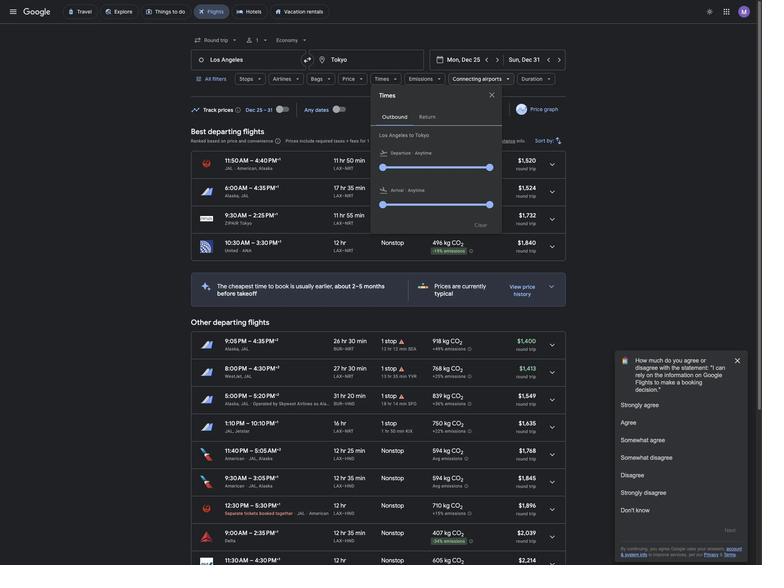 Task type: describe. For each thing, give the bounding box(es) containing it.
$2,214
[[519, 558, 536, 565]]

jal down 11:50 am text field
[[225, 166, 233, 171]]

total duration 31 hr 20 min. element
[[334, 393, 381, 402]]

flight details. leaves los angeles international airport at 11:30 am on monday, december 25 and arrives at narita international airport at 4:30 pm on tuesday, december 26. image
[[543, 556, 561, 566]]

Arrival time: 2:25 PM on  Tuesday, December 26. text field
[[253, 212, 278, 220]]

westjet,
[[225, 374, 243, 380]]

include
[[300, 139, 315, 144]]

11:40 pm
[[225, 448, 248, 455]]

avg for 12 hr 25 min
[[433, 457, 440, 462]]

co right 605
[[452, 558, 461, 565]]

lax for 5:05 am
[[334, 457, 342, 462]]

layover (1 of 1) is a 18 hr 14 min overnight layover at san francisco international airport in san francisco. element
[[381, 402, 429, 407]]

11:50 am
[[225, 157, 249, 165]]

jal, alaska for 5:05 am
[[249, 457, 273, 462]]

17 hr 35 min lax – nrt
[[334, 185, 365, 199]]

7 nonstop flight. element from the top
[[381, 558, 404, 566]]

jal down leaves hollywood burbank airport at 9:05 pm on monday, december 25 and arrives at narita international airport at 4:35 pm on wednesday, december 27. element
[[241, 347, 249, 352]]

american,
[[237, 166, 258, 171]]

2 inside 496 kg co 2
[[461, 242, 464, 248]]

round for $1,635
[[516, 430, 528, 435]]

1732 US dollars text field
[[519, 212, 536, 220]]

nonstop flight. element for 5:30 pm
[[381, 503, 404, 511]]

2 down +22% emissions
[[461, 450, 463, 457]]

2 inside 750 kg co 2
[[461, 423, 464, 429]]

1 stop flight. element for 27 hr 30 min
[[381, 366, 397, 374]]

min inside 12 hr 25 min lax – hnd
[[355, 448, 365, 455]]

1 stop for 27 hr 30 min
[[381, 366, 397, 373]]

$1,413
[[520, 366, 536, 373]]

– inside 27 hr 30 min lax – nrt
[[342, 374, 345, 380]]

lax for 2:25 pm
[[334, 221, 342, 226]]

1 vertical spatial times
[[379, 92, 396, 100]]

1 inside popup button
[[256, 37, 259, 43]]

768
[[433, 366, 442, 373]]

sort by: button
[[532, 132, 566, 150]]

Departure time: 9:00 AM. text field
[[225, 530, 248, 538]]

Departure text field
[[447, 50, 481, 70]]

$1,635
[[519, 421, 536, 428]]

close dialog image
[[488, 91, 496, 100]]

stop for 26 hr 30 min
[[385, 338, 397, 346]]

flight details. leaves los angeles international airport at 11:40 pm on monday, december 25 and arrives at haneda airport at 5:05 am on wednesday, december 27. image
[[543, 447, 561, 464]]

trip for $1,413
[[529, 375, 536, 380]]

kg for $1,840
[[444, 240, 451, 247]]

+ for $1,768
[[277, 448, 279, 452]]

leaves los angeles international airport at 9:30 am on monday, december 25 and arrives at haneda airport at 3:05 pm on tuesday, december 26. element
[[225, 475, 278, 483]]

918
[[433, 338, 441, 346]]

nonstop flight. element for 4:40 pm
[[381, 157, 404, 166]]

2 inside 407 kg co 2
[[461, 533, 464, 539]]

Departure time: 11:40 PM. text field
[[225, 448, 248, 455]]

+25% emissions
[[433, 375, 466, 380]]

594 kg co 2 for $1,768
[[433, 448, 463, 457]]

$1,840
[[518, 240, 536, 247]]

hr inside 11 hr 50 min lax – nrt
[[340, 157, 345, 165]]

– inside 12 hr lax – hnd
[[342, 512, 345, 517]]

+ inside 9:30 am – 2:25 pm + 1
[[274, 212, 276, 217]]

taxes
[[334, 139, 345, 144]]

layover (1 of 1) is a 3 hr 2 min layover at seattle-tacoma international airport in seattle. element
[[381, 193, 429, 199]]

times inside times popup button
[[375, 76, 389, 82]]

10:30 am
[[225, 240, 250, 247]]

american for 9:30 am
[[225, 484, 245, 489]]

1 inside 11:50 am – 4:40 pm + 1
[[279, 157, 281, 162]]

1520 US dollars text field
[[518, 157, 536, 165]]

currently
[[462, 283, 486, 291]]

jal down 6:00 am – 4:35 pm + 1
[[241, 194, 249, 199]]

bags button
[[307, 70, 335, 88]]

750 kg co 2
[[433, 421, 464, 429]]

alaska for 3:05 pm
[[259, 484, 273, 489]]

$1,845
[[518, 476, 536, 483]]

round for $1,413
[[516, 375, 528, 380]]

total duration 16 hr. element
[[334, 421, 381, 429]]

stop for 31 hr 20 min
[[385, 393, 397, 400]]

min inside the 17 hr 35 min lax – nrt
[[355, 185, 365, 192]]

co for $1,635
[[452, 421, 461, 428]]

typical
[[435, 291, 453, 298]]

bur for 26
[[334, 347, 342, 352]]

track
[[203, 107, 217, 113]]

– inside "5:00 pm – 5:20 pm + 2"
[[249, 393, 252, 400]]

1 vertical spatial tokyo
[[240, 221, 252, 226]]

– inside 9:30 am – 2:25 pm + 1
[[248, 212, 252, 220]]

jal, alaska for 3:05 pm
[[249, 484, 273, 489]]

hr inside "element"
[[388, 374, 392, 380]]

– inside the cheapest time to book is usually earlier, about 2 – 5 months before takeoff
[[355, 283, 359, 291]]

united
[[225, 249, 238, 254]]

Departure time: 1:10 PM. text field
[[225, 421, 245, 428]]

750
[[433, 421, 443, 428]]

kg for $2,039
[[444, 530, 451, 538]]

1413 US dollars text field
[[520, 366, 536, 373]]

nrt for 17 hr 35 min
[[345, 194, 354, 199]]

– inside 12 hr 25 min lax – hnd
[[342, 457, 345, 462]]

1 inside the 1:10 pm – 10:10 pm + 1
[[277, 420, 278, 425]]

airports
[[482, 76, 502, 82]]

view
[[510, 284, 521, 291]]

lax inside 12 hr lax – hnd
[[334, 512, 342, 517]]

2 inside 759 kg co 2
[[460, 160, 463, 166]]

round for $2,039
[[516, 540, 528, 545]]

co for $1,768
[[452, 448, 461, 455]]

1 inside 9:30 am – 3:05 pm + 1
[[277, 475, 278, 480]]

1549 US dollars text field
[[518, 393, 536, 400]]

skywest
[[335, 402, 352, 407]]

1 inside 1 stop 3 hr 2 min
[[381, 185, 384, 192]]

+22%
[[433, 429, 444, 435]]

any dates
[[304, 107, 329, 113]]

11 for 11 hr 55 min
[[334, 212, 338, 220]]

min inside 11 hr 50 min lax – nrt
[[355, 157, 365, 165]]

Arrival time: 3:05 PM on  Tuesday, December 26. text field
[[253, 475, 278, 483]]

50 inside 1 stop 1 hr 50 min kix
[[390, 429, 396, 435]]

flight details. leaves los angeles international airport at 11:50 am on monday, december 25 and arrives at narita international airport at 4:40 pm on tuesday, december 26. image
[[543, 156, 561, 174]]

1845 US dollars text field
[[518, 476, 536, 483]]

– inside 11:30 am – 4:30 pm + 1
[[250, 558, 253, 565]]

+ for $1,840
[[278, 239, 280, 244]]

1 inside 6:00 am – 4:35 pm + 1
[[277, 184, 279, 189]]

Departure time: 12:30 PM. text field
[[225, 503, 249, 510]]

0 vertical spatial price
[[227, 139, 237, 144]]

594 for 12 hr 25 min
[[433, 448, 442, 455]]

12 inside 12 hr lax – hnd
[[334, 503, 339, 510]]

lax inside 12 hr lax – nrt
[[334, 249, 342, 254]]

prices include required taxes + fees for 1 adult.
[[286, 139, 382, 144]]

+ for $2,039
[[275, 530, 277, 535]]

as
[[314, 402, 319, 407]]

Departure time: 9:30 AM. text field
[[225, 212, 247, 220]]

1 horizontal spatial tokyo
[[415, 133, 429, 138]]

los
[[379, 133, 388, 138]]

0 vertical spatial jal,
[[225, 429, 234, 435]]

Departure time: 8:00 PM. text field
[[225, 366, 247, 373]]

+ for $1,896
[[277, 503, 279, 507]]

prices for prices include required taxes + fees for 1 adult.
[[286, 139, 299, 144]]

$1,768
[[519, 448, 536, 455]]

emissions for $1,549
[[445, 402, 466, 407]]

separate
[[225, 512, 243, 517]]

hnd for 2:35 pm
[[345, 539, 355, 544]]

5 1 stop flight. element from the top
[[381, 421, 397, 429]]

by
[[273, 402, 278, 407]]

16 hr lax – nrt
[[334, 421, 354, 435]]

anytime for arrival
[[408, 188, 425, 193]]

$1,400
[[517, 338, 536, 346]]

main content containing best departing flights
[[191, 100, 566, 566]]

min inside 26 hr 30 min bur – nrt
[[357, 338, 367, 346]]

together
[[276, 512, 293, 517]]

nrt inside the 16 hr lax – nrt
[[345, 429, 354, 435]]

+15% emissions
[[433, 512, 466, 517]]

american for 11:40 pm
[[225, 457, 245, 462]]

alaska for 5:05 am
[[259, 457, 273, 462]]

total duration 12 hr 35 min. element for 594
[[334, 476, 381, 484]]

price button
[[338, 70, 367, 88]]

2 inside the cheapest time to book is usually earlier, about 2 – 5 months before takeoff
[[352, 283, 355, 291]]

594 for 12 hr 35 min
[[433, 476, 442, 483]]

1 stop flight. element for 26 hr 30 min
[[381, 338, 397, 347]]

$1,524
[[519, 185, 536, 192]]

optional
[[384, 139, 401, 144]]

flights for best departing flights
[[243, 127, 264, 137]]

stops button
[[235, 70, 266, 88]]

none search field containing times
[[191, 31, 566, 234]]

1 inside the 12:30 pm – 5:30 pm + 1
[[279, 503, 280, 507]]

710
[[433, 503, 442, 510]]

$1,732
[[519, 212, 536, 220]]

date grid
[[480, 106, 502, 113]]

total duration 12 hr. element for 496
[[334, 240, 381, 248]]

all filters button
[[191, 70, 232, 88]]

to inside the cheapest time to book is usually earlier, about 2 – 5 months before takeoff
[[268, 283, 274, 291]]

2214 US dollars text field
[[519, 558, 536, 565]]

3 alaska, from the top
[[225, 402, 240, 407]]

round for $1,896
[[516, 512, 528, 517]]

31
[[334, 393, 339, 400]]

Departure time: 9:05 PM. text field
[[225, 338, 247, 346]]

– inside 26 hr 30 min bur – nrt
[[342, 347, 345, 352]]

– inside 11 hr 55 min lax – nrt
[[342, 221, 345, 226]]

– inside 9:05 pm – 4:35 pm + 2
[[248, 338, 252, 346]]

Departure time: 9:30 AM. text field
[[225, 476, 247, 483]]

min inside layover (1 of 1) is a 18 hr 14 min overnight layover at san francisco international airport in san francisco. "element"
[[399, 402, 407, 407]]

2:25 pm
[[253, 212, 274, 220]]

sea
[[408, 347, 417, 352]]

track prices
[[203, 107, 233, 113]]

1 stop for 31 hr 20 min
[[381, 393, 397, 400]]

nrt for 26 hr 30 min
[[345, 347, 354, 352]]

kg for $1,413
[[443, 366, 450, 373]]

11:50 am – 4:40 pm + 1
[[225, 157, 281, 165]]

$1,845 round trip
[[516, 476, 536, 490]]

hr inside the 16 hr lax – nrt
[[341, 421, 346, 428]]

30 for 26
[[349, 338, 356, 346]]

50 inside 11 hr 50 min lax – nrt
[[347, 157, 354, 165]]

leaves los angeles international airport at 11:50 am on monday, december 25 and arrives at narita international airport at 4:40 pm on tuesday, december 26. element
[[225, 157, 281, 165]]

total duration 11 hr 50 min. element
[[334, 157, 381, 166]]

round for $1,524
[[516, 194, 528, 199]]

kg right 605
[[444, 558, 451, 565]]

alaska, for 9:05 pm
[[225, 347, 240, 352]]

Arrival time: 4:30 PM on  Tuesday, December 26. text field
[[255, 558, 280, 565]]

hr inside 12 hr 25 min lax – hnd
[[341, 448, 346, 455]]

 image for 5:00 pm
[[250, 402, 252, 407]]

leaves los angeles international airport at 10:30 am on monday, december 25 and arrives at narita international airport at 3:30 pm on tuesday, december 26. element
[[225, 239, 281, 247]]

price graph button
[[511, 103, 564, 116]]

+ for $1,400
[[274, 338, 276, 343]]

jal down "5:00 pm – 5:20 pm + 2"
[[241, 402, 249, 407]]

stops
[[239, 76, 253, 82]]

2 inside '8:00 pm – 4:30 pm + 2'
[[277, 365, 279, 370]]

$1,896 round trip
[[516, 503, 536, 517]]

hr inside 31 hr 20 min bur – hnd
[[341, 393, 346, 400]]

– inside the 12:30 pm – 5:30 pm + 1
[[250, 503, 254, 510]]

flights for other departing flights
[[248, 318, 269, 328]]

1524 US dollars text field
[[519, 185, 536, 192]]

anytime for departure
[[415, 151, 432, 156]]

+ for $1,520
[[277, 157, 279, 162]]

adult.
[[371, 139, 382, 144]]

trip for $1,549
[[529, 402, 536, 407]]

flight details. leaves los angeles international airport at 9:30 am on monday, december 25 and arrives at haneda airport at 3:05 pm on tuesday, december 26. image
[[543, 474, 561, 492]]

min inside 1 stop 1 hr 50 min kix
[[397, 429, 405, 435]]

1 fees from the left
[[350, 139, 359, 144]]

lax inside the 16 hr lax – nrt
[[334, 429, 342, 435]]

2 up 710 kg co 2
[[461, 478, 463, 484]]

1400 US dollars text field
[[517, 338, 536, 346]]

stop for 27 hr 30 min
[[385, 366, 397, 373]]

on
[[221, 139, 226, 144]]

stop inside 1 stop 1 hr 50 min kix
[[385, 421, 397, 428]]

assistance
[[493, 139, 516, 144]]

nonstop for 3:30 pm
[[381, 240, 404, 247]]

Departure time: 11:30 AM. text field
[[225, 558, 248, 565]]

-19% emissions
[[433, 249, 465, 254]]

sfo
[[408, 402, 417, 407]]

airlines inside popup button
[[273, 76, 291, 82]]

kg for $1,768
[[444, 448, 450, 455]]

– inside the 17 hr 35 min lax – nrt
[[342, 194, 345, 199]]

1 inside 11:30 am – 4:30 pm + 1
[[279, 558, 280, 562]]

bag fees button
[[428, 139, 446, 144]]

35 inside "element"
[[393, 374, 398, 380]]

prices are currently typical
[[435, 283, 486, 298]]

learn more about tracked prices image
[[235, 107, 241, 113]]

2 inside 1 stop 3 hr 2 min
[[390, 194, 393, 199]]

emissions for $1,635
[[445, 429, 466, 435]]

1:10 pm
[[225, 421, 245, 428]]

min inside 11 hr 55 min lax – nrt
[[355, 212, 365, 220]]

stop inside 1 stop 3 hr 2 min
[[385, 185, 397, 192]]

leaves los angeles international airport at 9:00 am on monday, december 25 and arrives at haneda airport at 2:35 pm on tuesday, december 26. element
[[225, 530, 278, 538]]

kg for $1,520
[[444, 157, 450, 165]]

2 inside 839 kg co 2
[[461, 395, 463, 402]]

9:30 am – 3:05 pm + 1
[[225, 475, 278, 483]]

emissions for $1,768
[[441, 457, 463, 462]]

+ inside 11:30 am – 4:30 pm + 1
[[277, 558, 279, 562]]

12 inside 12 hr lax – nrt
[[334, 240, 339, 247]]

co for $2,039
[[452, 530, 461, 538]]

759
[[433, 157, 442, 165]]

kg for $1,845
[[444, 476, 450, 483]]

lax for 3:05 pm
[[334, 484, 342, 489]]

swap origin and destination. image
[[303, 56, 312, 64]]

Arrival time: 3:30 PM on  Tuesday, December 26. text field
[[256, 239, 281, 247]]

sort
[[535, 138, 545, 144]]

hr inside 12 hr lax – hnd
[[341, 503, 346, 510]]

9:30 am for 2:25 pm
[[225, 212, 247, 220]]

14
[[393, 402, 398, 407]]

emissions for $1,413
[[445, 375, 466, 380]]

alaska, jal for 6:00 am
[[225, 194, 249, 199]]

$1,520 round trip
[[516, 157, 536, 172]]

filters
[[212, 76, 226, 82]]

co for $1,400
[[451, 338, 460, 346]]

total duration 26 hr 30 min. element
[[334, 338, 381, 347]]

based
[[207, 139, 220, 144]]

departing for best
[[208, 127, 241, 137]]

2 inside 710 kg co 2
[[460, 505, 463, 511]]

1 stop flight. element for 31 hr 20 min
[[381, 393, 397, 402]]

1 inside 9:30 am – 2:25 pm + 1
[[276, 212, 278, 217]]

flight details. leaves los angeles international airport at 8:00 pm on monday, december 25 and arrives at narita international airport at 4:30 pm on wednesday, december 27. image
[[543, 364, 561, 382]]

trip for $1,845
[[529, 485, 536, 490]]

nonstop flight. element for 2:35 pm
[[381, 530, 404, 539]]

– inside '8:00 pm – 4:30 pm + 2'
[[249, 366, 252, 373]]

user survey dialog, how much do you agree or disagree with the statement: "i can rely on the information on google flights to make a booking decision." element
[[615, 351, 748, 563]]

2039 US dollars text field
[[517, 530, 536, 538]]

separate tickets booked together. this trip includes tickets from multiple airlines. missed connections may be protected by kiwi.com.. element
[[225, 512, 293, 517]]

alaska right as
[[320, 402, 334, 407]]

layover (1 of 1) is a 12 hr 12 min overnight layover at seattle-tacoma international airport in seattle. element
[[381, 347, 429, 353]]

$1,413 round trip
[[516, 366, 536, 380]]

before
[[217, 291, 236, 298]]

layover (1 of 1) is a 13 hr 35 min overnight layover at vancouver international airport in vancouver. element
[[381, 374, 429, 380]]

min inside 27 hr 30 min lax – nrt
[[357, 366, 367, 373]]

by:
[[547, 138, 554, 144]]

kg for $1,635
[[444, 421, 451, 428]]

2 inside "5:00 pm – 5:20 pm + 2"
[[277, 393, 279, 398]]

1 and from the left
[[239, 139, 246, 144]]

1 button
[[243, 31, 272, 49]]

10:30 am – 3:30 pm + 1
[[225, 239, 281, 247]]

– inside the 16 hr lax – nrt
[[342, 429, 345, 435]]

price inside view price history
[[523, 284, 535, 291]]

– inside the 1:10 pm – 10:10 pm + 1
[[246, 421, 250, 428]]

1635 US dollars text field
[[519, 421, 536, 428]]

1 horizontal spatial airlines
[[297, 402, 313, 407]]

emissions down 496 kg co 2
[[444, 249, 465, 254]]

jal down '8:00 pm – 4:30 pm + 2'
[[244, 374, 252, 380]]

– inside 11 hr 50 min lax – nrt
[[342, 166, 345, 171]]

5:05 am
[[255, 448, 277, 455]]

connecting airports
[[453, 76, 502, 82]]

flight details. leaves los angeles international airport at 12:30 pm on monday, december 25 and arrives at haneda airport at 5:30 pm on tuesday, december 26. image
[[543, 502, 561, 519]]

+49%
[[433, 347, 444, 352]]

hr inside "element"
[[388, 402, 392, 407]]

separate tickets booked together
[[225, 512, 293, 517]]

2 inside 918 kg co 2
[[460, 341, 462, 347]]

Departure time: 11:50 AM. text field
[[225, 157, 249, 165]]

12 inside 12 hr 25 min lax – hnd
[[334, 448, 339, 455]]



Task type: locate. For each thing, give the bounding box(es) containing it.
zipair tokyo
[[225, 221, 252, 226]]

alaska, down '6:00 am'
[[225, 194, 240, 199]]

hr inside 27 hr 30 min lax – nrt
[[341, 366, 347, 373]]

0 vertical spatial 11
[[334, 157, 338, 165]]

1 vertical spatial total duration 12 hr. element
[[334, 503, 381, 511]]

2 vertical spatial alaska,
[[225, 402, 240, 407]]

prices right learn more about ranking icon
[[286, 139, 299, 144]]

594
[[433, 448, 442, 455], [433, 476, 442, 483]]

alaska, jal down 5:00 pm
[[225, 402, 249, 407]]

0 horizontal spatial price
[[343, 76, 355, 82]]

total duration 12 hr 25 min. element
[[334, 448, 381, 456]]

2 alaska, from the top
[[225, 347, 240, 352]]

kg up the +23% emissions
[[444, 157, 450, 165]]

hr inside 1 stop 1 hr 50 min kix
[[385, 429, 389, 435]]

3 1 stop flight. element from the top
[[381, 366, 397, 374]]

Arrival time: 4:30 PM on  Wednesday, December 27. text field
[[254, 365, 279, 373]]

kg for $1,400
[[443, 338, 449, 346]]

hnd for 5:20 pm
[[345, 402, 355, 407]]

None search field
[[191, 31, 566, 234]]

1 vertical spatial departing
[[213, 318, 246, 328]]

trip inside $1,896 round trip
[[529, 512, 536, 517]]

1 - from the top
[[433, 249, 434, 254]]

1 vertical spatial american
[[225, 484, 245, 489]]

2 up +22% emissions
[[461, 423, 464, 429]]

0 vertical spatial airlines
[[273, 76, 291, 82]]

0 vertical spatial 1 stop
[[381, 338, 397, 346]]

1 jal, alaska from the top
[[249, 457, 273, 462]]

0 vertical spatial 594 kg co 2
[[433, 448, 463, 457]]

trip down 1400 us dollars text box
[[529, 347, 536, 353]]

co up +22% emissions
[[452, 421, 461, 428]]

1 inside the 10:30 am – 3:30 pm + 1
[[280, 239, 281, 244]]

1 vertical spatial -
[[433, 540, 434, 545]]

9:05 pm – 4:35 pm + 2
[[225, 338, 278, 346]]

airlines left as
[[297, 402, 313, 407]]

1 12 hr 35 min lax – hnd from the top
[[334, 476, 365, 489]]

avg emissions up 710 kg co 2
[[433, 484, 463, 489]]

1 vertical spatial 594
[[433, 476, 442, 483]]

2 and from the left
[[420, 139, 427, 144]]

total duration 12 hr 35 min. element down 12 hr lax – hnd
[[334, 530, 381, 539]]

5 nonstop flight. element from the top
[[381, 503, 404, 511]]

view price history
[[510, 284, 535, 298]]

0 vertical spatial avg emissions
[[433, 457, 463, 462]]

11 hr 50 min lax – nrt
[[334, 157, 365, 171]]

round down the $1,840 text box
[[516, 249, 528, 254]]

4:35 pm down the american, alaska
[[254, 185, 275, 192]]

9 trip from the top
[[529, 457, 536, 462]]

trip inside the $1,840 round trip
[[529, 249, 536, 254]]

3 nonstop flight. element from the top
[[381, 448, 404, 456]]

4 lax from the top
[[334, 249, 342, 254]]

1 round from the top
[[516, 167, 528, 172]]

2 avg emissions from the top
[[433, 484, 463, 489]]

4 trip from the top
[[529, 249, 536, 254]]

nrt inside 27 hr 30 min lax – nrt
[[345, 374, 354, 380]]

11:30 am
[[225, 558, 248, 565]]

ranked
[[191, 139, 206, 144]]

1 horizontal spatial to
[[409, 133, 414, 138]]

1 horizontal spatial 50
[[390, 429, 396, 435]]

594 down +22%
[[433, 448, 442, 455]]

2 left 5
[[352, 283, 355, 291]]

– inside 9:00 am – 2:35 pm + 1
[[249, 530, 253, 538]]

0 horizontal spatial airlines
[[273, 76, 291, 82]]

11
[[334, 157, 338, 165], [334, 212, 338, 220]]

zipair
[[225, 221, 239, 226]]

2 avg from the top
[[433, 484, 440, 489]]

other departing flights
[[191, 318, 269, 328]]

hr inside 12 hr lax – nrt
[[341, 240, 346, 247]]

13
[[381, 374, 387, 380]]

1 stop flight. element
[[381, 185, 397, 193], [381, 338, 397, 347], [381, 366, 397, 374], [381, 393, 397, 402], [381, 421, 397, 429]]

496 kg co 2
[[433, 240, 464, 248]]

1 vertical spatial airlines
[[297, 402, 313, 407]]

1 vertical spatial jal, alaska
[[249, 484, 273, 489]]

0 vertical spatial 4:30 pm
[[254, 366, 275, 373]]

0 vertical spatial 594
[[433, 448, 442, 455]]

2 lax from the top
[[334, 194, 342, 199]]

leaves hollywood burbank airport at 9:05 pm on monday, december 25 and arrives at narita international airport at 4:35 pm on wednesday, december 27. element
[[225, 338, 278, 346]]

496
[[433, 240, 443, 247]]

0 horizontal spatial prices
[[286, 139, 299, 144]]

co for $1,896
[[451, 503, 460, 510]]

 image down "5:00 pm – 5:20 pm + 2"
[[250, 402, 252, 407]]

emissions down 839 kg co 2
[[445, 402, 466, 407]]

to right time
[[268, 283, 274, 291]]

round down '$1,520'
[[516, 167, 528, 172]]

leaves los angeles international airport at 8:00 pm on monday, december 25 and arrives at narita international airport at 4:30 pm on wednesday, december 27. element
[[225, 365, 279, 373]]

2 total duration 12 hr. element from the top
[[334, 503, 381, 511]]

Arrival time: 10:10 PM on  Tuesday, December 26. text field
[[251, 420, 278, 428]]

trip down $1,768 text box
[[529, 457, 536, 462]]

Departure time: 5:00 PM. text field
[[225, 393, 247, 400]]

lax inside 27 hr 30 min lax – nrt
[[334, 374, 342, 380]]

nrt inside 11 hr 50 min lax – nrt
[[345, 166, 354, 171]]

times
[[375, 76, 389, 82], [379, 92, 396, 100]]

+ for $1,845
[[275, 475, 277, 480]]

emissions for $1,400
[[445, 347, 466, 352]]

5 stop from the top
[[385, 421, 397, 428]]

nrt inside 12 hr lax – nrt
[[345, 249, 354, 254]]

2 vertical spatial alaska, jal
[[225, 402, 249, 407]]

tokyo
[[415, 133, 429, 138], [240, 221, 252, 226]]

trip inside $1,413 round trip
[[529, 375, 536, 380]]

kg inside 759 kg co 2
[[444, 157, 450, 165]]

nonstop flight. element for 3:30 pm
[[381, 240, 404, 248]]

1840 US dollars text field
[[518, 240, 536, 247]]

594 kg co 2 up 710 kg co 2
[[433, 476, 463, 484]]

+25%
[[433, 375, 444, 380]]

flights
[[243, 127, 264, 137], [248, 318, 269, 328]]

4:35 pm inside 6:00 am – 4:35 pm + 1
[[254, 185, 275, 192]]

emissions down 918 kg co 2
[[445, 347, 466, 352]]

layover (1 of 1) is a 1 hr 50 min layover at kansai international airport in osaka. element
[[381, 429, 429, 435]]

jal, for 11:40 pm
[[249, 457, 258, 462]]

0 vertical spatial alaska, jal
[[225, 194, 249, 199]]

and
[[239, 139, 246, 144], [420, 139, 427, 144]]

trip down '$1,520'
[[529, 167, 536, 172]]

nonstop for 2:35 pm
[[381, 530, 404, 538]]

co for $1,549
[[452, 393, 461, 400]]

1 lax from the top
[[334, 166, 342, 171]]

co inside 496 kg co 2
[[452, 240, 461, 247]]

to inside search box
[[409, 133, 414, 138]]

1 stop for 26 hr 30 min
[[381, 338, 397, 346]]

leaves hollywood burbank airport at 5:00 pm on monday, december 25 and arrives at haneda airport at 5:20 pm on wednesday, december 27. element
[[225, 393, 279, 400]]

1 horizontal spatial  image
[[250, 402, 252, 407]]

5:30 pm
[[255, 503, 277, 510]]

12 trip from the top
[[529, 540, 536, 545]]

nrt inside the 17 hr 35 min lax – nrt
[[345, 194, 354, 199]]

hnd for 3:05 pm
[[345, 484, 355, 489]]

trip inside $1,524 round trip
[[529, 194, 536, 199]]

0 vertical spatial flights
[[243, 127, 264, 137]]

yvr
[[408, 374, 417, 380]]

nonstop for 5:05 am
[[381, 448, 404, 455]]

0 vertical spatial departing
[[208, 127, 241, 137]]

+23%
[[433, 166, 444, 171]]

stop
[[385, 185, 397, 192], [385, 338, 397, 346], [385, 366, 397, 373], [385, 393, 397, 400], [385, 421, 397, 428]]

total duration 12 hr 35 min. element
[[334, 476, 381, 484], [334, 530, 381, 539]]

Arrival time: 4:35 PM on  Wednesday, December 27. text field
[[253, 338, 278, 346]]

total duration 27 hr 30 min. element
[[334, 366, 381, 374]]

kg inside 710 kg co 2
[[443, 503, 450, 510]]

bur inside 31 hr 20 min bur – hnd
[[334, 402, 342, 407]]

kg down +22% emissions
[[444, 448, 450, 455]]

graph
[[544, 106, 558, 113]]

1 vertical spatial total duration 12 hr 35 min. element
[[334, 530, 381, 539]]

8:00 pm
[[225, 366, 247, 373]]

leaves los angeles international airport at 1:10 pm on monday, december 25 and arrives at narita international airport at 10:10 pm on tuesday, december 26. element
[[225, 420, 278, 428]]

0 vertical spatial 9:30 am
[[225, 212, 247, 220]]

emissions down +22% emissions
[[441, 457, 463, 462]]

5 nonstop from the top
[[381, 503, 404, 510]]

+49% emissions
[[433, 347, 466, 352]]

0 vertical spatial total duration 12 hr 35 min. element
[[334, 476, 381, 484]]

None field
[[191, 34, 241, 47], [273, 34, 311, 47], [191, 34, 241, 47], [273, 34, 311, 47]]

kg for $1,896
[[443, 503, 450, 510]]

2 nonstop flight. element from the top
[[381, 240, 404, 248]]

1 1 stop flight. element from the top
[[381, 185, 397, 193]]

nonstop for 3:05 pm
[[381, 476, 404, 483]]

– inside 11:40 pm – 5:05 am + 2
[[250, 448, 253, 455]]

4 nonstop from the top
[[381, 476, 404, 483]]

price inside price graph button
[[531, 106, 543, 113]]

8 lax from the top
[[334, 484, 342, 489]]

2 vertical spatial 1 stop
[[381, 393, 397, 400]]

10 trip from the top
[[529, 485, 536, 490]]

2 stop from the top
[[385, 338, 397, 346]]

1 nonstop from the top
[[381, 157, 404, 165]]

prices
[[218, 107, 233, 113]]

flight details. leaves los angeles international airport at 1:10 pm on monday, december 25 and arrives at narita international airport at 10:10 pm on tuesday, december 26. image
[[543, 419, 561, 437]]

1 vertical spatial 11
[[334, 212, 338, 220]]

required
[[316, 139, 333, 144]]

1 vertical spatial 30
[[348, 366, 355, 373]]

8 trip from the top
[[529, 430, 536, 435]]

the cheapest time to book is usually earlier, about 2 – 5 months before takeoff
[[217, 283, 385, 298]]

– inside 31 hr 20 min bur – hnd
[[342, 402, 345, 407]]

avg down +22%
[[433, 457, 440, 462]]

price for price
[[343, 76, 355, 82]]

25 – 31
[[257, 107, 273, 113]]

co up +15% emissions
[[451, 503, 460, 510]]

– inside the 10:30 am – 3:30 pm + 1
[[251, 240, 255, 247]]

1 vertical spatial flights
[[248, 318, 269, 328]]

2 round from the top
[[516, 194, 528, 199]]

1 stop up '13'
[[381, 366, 397, 373]]

1 vertical spatial jal,
[[249, 457, 258, 462]]

total duration 12 hr 35 min. element for 407
[[334, 530, 381, 539]]

2 up -19% emissions
[[461, 242, 464, 248]]

round inside $1,635 round trip
[[516, 430, 528, 435]]

2 - from the top
[[433, 540, 434, 545]]

1 total duration 12 hr. element from the top
[[334, 240, 381, 248]]

1 vertical spatial 9:30 am
[[225, 476, 247, 483]]

1896 US dollars text field
[[519, 503, 536, 510]]

fees left for
[[350, 139, 359, 144]]

– inside 11:50 am – 4:40 pm + 1
[[250, 157, 254, 165]]

6 nonstop flight. element from the top
[[381, 530, 404, 539]]

avg emissions for $1,768
[[433, 457, 463, 462]]

2 up +49% emissions
[[460, 341, 462, 347]]

4 1 stop flight. element from the top
[[381, 393, 397, 402]]

0 vertical spatial avg
[[433, 457, 440, 462]]

total duration 17 hr 35 min. element
[[334, 185, 381, 193]]

lax for 4:30 pm
[[334, 374, 342, 380]]

Departure time: 6:00 AM. text field
[[225, 185, 248, 192]]

0 horizontal spatial tokyo
[[240, 221, 252, 226]]

8 round from the top
[[516, 430, 528, 435]]

trip inside $1,400 round trip
[[529, 347, 536, 353]]

emissions
[[409, 76, 433, 82]]

0 vertical spatial 30
[[349, 338, 356, 346]]

2 vertical spatial total duration 12 hr. element
[[334, 558, 381, 566]]

flight details. leaves hollywood burbank airport at 5:00 pm on monday, december 25 and arrives at haneda airport at 5:20 pm on wednesday, december 27. image
[[543, 392, 561, 409]]

nonstop flight. element for 3:05 pm
[[381, 476, 404, 484]]

trip down $1,549 text box
[[529, 402, 536, 407]]

1 trip from the top
[[529, 167, 536, 172]]

2 bur from the top
[[334, 402, 342, 407]]

2 nonstop from the top
[[381, 240, 404, 247]]

$1,635 round trip
[[516, 421, 536, 435]]

departing up on
[[208, 127, 241, 137]]

flight details. leaves los angeles international airport at 6:00 am on monday, december 25 and arrives at narita international airport at 4:35 pm on tuesday, december 26. image
[[543, 183, 561, 201]]

1 stop 3 hr 2 min
[[381, 185, 402, 199]]

lax inside 12 hr 25 min lax – hnd
[[334, 457, 342, 462]]

6 round from the top
[[516, 375, 528, 380]]

4:35 pm
[[254, 185, 275, 192], [253, 338, 274, 346]]

2 1 stop from the top
[[381, 366, 397, 373]]

stop up '13'
[[385, 366, 397, 373]]

main menu image
[[9, 7, 18, 16]]

round for $1,400
[[516, 347, 528, 353]]

1 total duration 12 hr 35 min. element from the top
[[334, 476, 381, 484]]

2 fees from the left
[[437, 139, 446, 144]]

prices
[[286, 139, 299, 144], [435, 283, 451, 291]]

5 round from the top
[[516, 347, 528, 353]]

0 vertical spatial american
[[225, 457, 245, 462]]

4 nonstop flight. element from the top
[[381, 476, 404, 484]]

1 vertical spatial 4:35 pm
[[253, 338, 274, 346]]

leaves los angeles international airport at 11:40 pm on monday, december 25 and arrives at haneda airport at 5:05 am on wednesday, december 27. element
[[225, 448, 281, 455]]

1 horizontal spatial price
[[523, 284, 535, 291]]

1 vertical spatial price
[[531, 106, 543, 113]]

2 total duration 12 hr 35 min. element from the top
[[334, 530, 381, 539]]

trip down $1,732 'text box'
[[529, 221, 536, 227]]

1 stop flight. element up '18'
[[381, 393, 397, 402]]

alaska, down 5:00 pm
[[225, 402, 240, 407]]

0 vertical spatial 50
[[347, 157, 354, 165]]

0 vertical spatial price
[[343, 76, 355, 82]]

min inside 31 hr 20 min bur – hnd
[[356, 393, 366, 400]]

operated
[[253, 402, 272, 407]]

3 trip from the top
[[529, 221, 536, 227]]

1 vertical spatial prices
[[435, 283, 451, 291]]

19%
[[434, 249, 443, 254]]

0 vertical spatial total duration 12 hr. element
[[334, 240, 381, 248]]

kg inside 768 kg co 2
[[443, 366, 450, 373]]

nrt down "total duration 11 hr 50 min." element
[[345, 166, 354, 171]]

stop up the 14
[[385, 393, 397, 400]]

co
[[451, 157, 460, 165], [452, 240, 461, 247], [451, 338, 460, 346], [451, 366, 460, 373], [452, 393, 461, 400], [452, 421, 461, 428], [452, 448, 461, 455], [452, 476, 461, 483], [451, 503, 460, 510], [452, 530, 461, 538], [452, 558, 461, 565]]

$1,732 round trip
[[516, 212, 536, 227]]

lax for 4:40 pm
[[334, 166, 342, 171]]

Departure time: 10:30 AM. text field
[[225, 240, 250, 247]]

bur inside 26 hr 30 min bur – nrt
[[334, 347, 342, 352]]

jal right together
[[297, 512, 305, 517]]

trip for $1,768
[[529, 457, 536, 462]]

9:30 am inside 9:30 am – 2:25 pm + 1
[[225, 212, 247, 220]]

Arrival time: 4:35 PM on  Tuesday, December 26. text field
[[254, 184, 279, 192]]

Return text field
[[509, 50, 543, 70]]

0 horizontal spatial 50
[[347, 157, 354, 165]]

0 horizontal spatial price
[[227, 139, 237, 144]]

1 11 from the top
[[334, 157, 338, 165]]

min inside 1 stop 3 hr 2 min
[[394, 194, 402, 199]]

2 594 kg co 2 from the top
[[433, 476, 463, 484]]

loading results progress bar
[[0, 23, 757, 25]]

bur
[[334, 347, 342, 352], [334, 402, 342, 407]]

– inside 12 hr lax – nrt
[[342, 249, 345, 254]]

35 for 3:05 pm
[[348, 476, 354, 483]]

hnd inside 12 hr lax – hnd
[[345, 512, 355, 517]]

1 horizontal spatial fees
[[437, 139, 446, 144]]

+ for $1,524
[[275, 184, 277, 189]]

3 round from the top
[[516, 221, 528, 227]]

+ for $1,549
[[275, 393, 277, 398]]

0 horizontal spatial  image
[[240, 249, 241, 254]]

round
[[516, 167, 528, 172], [516, 194, 528, 199], [516, 221, 528, 227], [516, 249, 528, 254], [516, 347, 528, 353], [516, 375, 528, 380], [516, 402, 528, 407], [516, 430, 528, 435], [516, 457, 528, 462], [516, 485, 528, 490], [516, 512, 528, 517], [516, 540, 528, 545]]

american, alaska
[[237, 166, 273, 171]]

12 hr 25 min lax – hnd
[[334, 448, 365, 462]]

30
[[349, 338, 356, 346], [348, 366, 355, 373]]

2 inside 768 kg co 2
[[460, 368, 463, 374]]

11:40 pm – 5:05 am + 2
[[225, 448, 281, 455]]

2 9:30 am from the top
[[225, 476, 247, 483]]

operated by skywest airlines as alaska skywest
[[253, 402, 352, 407]]

0 vertical spatial to
[[409, 133, 414, 138]]

1768 US dollars text field
[[519, 448, 536, 455]]

1 vertical spatial 50
[[390, 429, 396, 435]]

11 round from the top
[[516, 512, 528, 517]]

2 vertical spatial jal,
[[249, 484, 258, 489]]

alaska, down departure time: 9:05 pm. text box
[[225, 347, 240, 352]]

2 11 from the top
[[334, 212, 338, 220]]

co for $1,840
[[452, 240, 461, 247]]

+ inside the 10:30 am – 3:30 pm + 1
[[278, 239, 280, 244]]

6 trip from the top
[[529, 375, 536, 380]]

3 1 stop from the top
[[381, 393, 397, 400]]

2:35 pm
[[254, 530, 275, 538]]

605 kg co
[[433, 558, 461, 565]]

35 down 12 hr 25 min lax – hnd
[[348, 476, 354, 483]]

min inside layover (1 of 1) is a 13 hr 35 min overnight layover at vancouver international airport in vancouver. "element"
[[399, 374, 407, 380]]

1 594 from the top
[[433, 448, 442, 455]]

16
[[334, 421, 339, 428]]

round down 1896 us dollars text field
[[516, 512, 528, 517]]

12 hr 35 min lax – hnd down 12 hr 25 min lax – hnd
[[334, 476, 365, 489]]

trip inside $1,635 round trip
[[529, 430, 536, 435]]

bags
[[311, 76, 323, 82]]

total duration 12 hr. element
[[334, 240, 381, 248], [334, 503, 381, 511], [334, 558, 381, 566]]

flight details. leaves hollywood burbank airport at 9:05 pm on monday, december 25 and arrives at narita international airport at 4:35 pm on wednesday, december 27. image
[[543, 337, 561, 354]]

1 vertical spatial alaska, jal
[[225, 347, 249, 352]]

4:35 pm for 9:05 pm
[[253, 338, 274, 346]]

 image for 10:30 am
[[240, 249, 241, 254]]

co for $1,413
[[451, 366, 460, 373]]

10 lax from the top
[[334, 539, 342, 544]]

hnd for 5:05 am
[[345, 457, 355, 462]]

9:30 am down 11:40 pm text box
[[225, 476, 247, 483]]

$1,549 round trip
[[516, 393, 536, 407]]

7 trip from the top
[[529, 402, 536, 407]]

0 vertical spatial bur
[[334, 347, 342, 352]]

0 horizontal spatial fees
[[350, 139, 359, 144]]

0 horizontal spatial and
[[239, 139, 246, 144]]

9:30 am up zipair tokyo
[[225, 212, 247, 220]]

date
[[480, 106, 491, 113]]

round inside $1,524 round trip
[[516, 194, 528, 199]]

grid
[[493, 106, 502, 113]]

dec 25 – 31
[[246, 107, 273, 113]]

– inside 9:30 am – 3:05 pm + 1
[[248, 476, 252, 483]]

6 nonstop from the top
[[381, 530, 404, 538]]

839
[[433, 393, 442, 400]]

emissions down 407 kg co 2
[[444, 540, 465, 545]]

american down 9:30 am text field
[[225, 484, 245, 489]]

+23% emissions
[[433, 166, 466, 171]]

stop up 12 hr 12 min sea
[[385, 338, 397, 346]]

avg emissions down +22% emissions
[[433, 457, 463, 462]]

1 vertical spatial bur
[[334, 402, 342, 407]]

1 9:30 am from the top
[[225, 212, 247, 220]]

airlines
[[273, 76, 291, 82], [297, 402, 313, 407]]

kg up 710 kg co 2
[[444, 476, 450, 483]]

trip for $1,896
[[529, 512, 536, 517]]

7 round from the top
[[516, 402, 528, 407]]

fees
[[350, 139, 359, 144], [437, 139, 446, 144]]

5 trip from the top
[[529, 347, 536, 353]]

30 inside 26 hr 30 min bur – nrt
[[349, 338, 356, 346]]

0 vertical spatial jal, alaska
[[249, 457, 273, 462]]

total duration 12 hr. element for 710
[[334, 503, 381, 511]]

co up -19% emissions
[[452, 240, 461, 247]]

+ inside 9:00 am – 2:35 pm + 1
[[275, 530, 277, 535]]

1 594 kg co 2 from the top
[[433, 448, 463, 457]]

round inside $1,845 round trip
[[516, 485, 528, 490]]

avg for 12 hr 35 min
[[433, 484, 440, 489]]

nrt for 11 hr 55 min
[[345, 221, 354, 226]]

+ inside 6:00 am – 4:35 pm + 1
[[275, 184, 277, 189]]

co for $1,520
[[451, 157, 460, 165]]

round for $1,840
[[516, 249, 528, 254]]

$1,840 round trip
[[516, 240, 536, 254]]

0 vertical spatial prices
[[286, 139, 299, 144]]

Arrival time: 5:05 AM on  Wednesday, December 27. text field
[[255, 448, 281, 455]]

lax for 4:35 pm
[[334, 194, 342, 199]]

change appearance image
[[701, 3, 719, 20]]

2 up the +23% emissions
[[460, 160, 463, 166]]

history
[[514, 291, 531, 298]]

prices left are
[[435, 283, 451, 291]]

avg up 710 on the bottom of page
[[433, 484, 440, 489]]

18 hr 14 min sfo
[[381, 402, 417, 407]]

Arrival time: 5:20 PM on  Wednesday, December 27. text field
[[254, 393, 279, 400]]

emissions down 710 kg co 2
[[445, 512, 466, 517]]

price
[[227, 139, 237, 144], [523, 284, 535, 291]]

view price history image
[[543, 278, 560, 296]]

lax inside the 17 hr 35 min lax – nrt
[[334, 194, 342, 199]]

price left graph
[[531, 106, 543, 113]]

leaves los angeles international airport at 11:30 am on monday, december 25 and arrives at narita international airport at 4:30 pm on tuesday, december 26. element
[[225, 558, 280, 565]]

flight details. leaves los angeles international airport at 9:30 am on monday, december 25 and arrives at narita international airport at 2:25 pm on tuesday, december 26. image
[[543, 211, 561, 228]]

convenience
[[247, 139, 273, 144]]

flight details. leaves los angeles international airport at 10:30 am on monday, december 25 and arrives at narita international airport at 3:30 pm on tuesday, december 26. image
[[543, 238, 561, 256]]

1 alaska, jal from the top
[[225, 194, 249, 199]]

9 round from the top
[[516, 457, 528, 462]]

+ inside 9:30 am – 3:05 pm + 1
[[275, 475, 277, 480]]

2 trip from the top
[[529, 194, 536, 199]]

 image
[[240, 249, 241, 254], [250, 402, 252, 407]]

- for 496
[[433, 249, 434, 254]]

594 kg co 2 for $1,845
[[433, 476, 463, 484]]

jal, alaska down the 3:05 pm
[[249, 484, 273, 489]]

Arrival time: 2:35 PM on  Tuesday, December 26. text field
[[254, 530, 278, 538]]

+ for $1,413
[[275, 365, 277, 370]]

12 hr 35 min lax – hnd up the 12 hr
[[334, 530, 365, 544]]

3 alaska, jal from the top
[[225, 402, 249, 407]]

1 vertical spatial 1 stop
[[381, 366, 397, 373]]

– inside 6:00 am – 4:35 pm + 1
[[249, 185, 253, 192]]

times down times popup button in the top of the page
[[379, 92, 396, 100]]

12 hr 35 min lax – hnd for 2:35 pm
[[334, 530, 365, 544]]

1 bur from the top
[[334, 347, 342, 352]]

round down 1524 us dollars text field
[[516, 194, 528, 199]]

4 stop from the top
[[385, 393, 397, 400]]

12 round from the top
[[516, 540, 528, 545]]

8:00 pm – 4:30 pm + 2
[[225, 365, 279, 373]]

alaska, for 6:00 am
[[225, 194, 240, 199]]

co inside 407 kg co 2
[[452, 530, 461, 538]]

1 stop flight. element down '18'
[[381, 421, 397, 429]]

trip for $1,732
[[529, 221, 536, 227]]

trip for $1,520
[[529, 167, 536, 172]]

kg up -34% emissions
[[444, 530, 451, 538]]

co inside 759 kg co 2
[[451, 157, 460, 165]]

0 vertical spatial tokyo
[[415, 133, 429, 138]]

1 stop from the top
[[385, 185, 397, 192]]

alaska down 4:40 pm
[[259, 166, 273, 171]]

hr inside 26 hr 30 min bur – nrt
[[342, 338, 347, 346]]

1 vertical spatial price
[[523, 284, 535, 291]]

co up the +23% emissions
[[451, 157, 460, 165]]

american
[[225, 457, 245, 462], [225, 484, 245, 489], [309, 512, 329, 517]]

trip inside $1,768 round trip
[[529, 457, 536, 462]]

2 594 from the top
[[433, 476, 442, 483]]

0 vertical spatial -
[[433, 249, 434, 254]]

departing up departure time: 9:05 pm. text box
[[213, 318, 246, 328]]

9 lax from the top
[[334, 512, 342, 517]]

5 lax from the top
[[334, 374, 342, 380]]

3 lax from the top
[[334, 221, 342, 226]]

flights up leaves hollywood burbank airport at 9:05 pm on monday, december 25 and arrives at narita international airport at 4:35 pm on wednesday, december 27. element
[[248, 318, 269, 328]]

2 down arrival
[[390, 194, 393, 199]]

1 vertical spatial to
[[268, 283, 274, 291]]

0 vertical spatial anytime
[[415, 151, 432, 156]]

main content
[[191, 100, 566, 566]]

round down $2,039 in the right bottom of the page
[[516, 540, 528, 545]]

and down best departing flights
[[239, 139, 246, 144]]

35 down 12 hr lax – hnd
[[348, 530, 354, 538]]

leaves los angeles international airport at 12:30 pm on monday, december 25 and arrives at haneda airport at 5:30 pm on tuesday, december 26. element
[[225, 503, 280, 510]]

flights up convenience on the top left of the page
[[243, 127, 264, 137]]

nonstop flight. element for 5:05 am
[[381, 448, 404, 456]]

trip for $1,524
[[529, 194, 536, 199]]

2 inside 9:05 pm – 4:35 pm + 2
[[276, 338, 278, 343]]

4 round from the top
[[516, 249, 528, 254]]

1 stop flight. element up '13'
[[381, 366, 397, 374]]

1 avg from the top
[[433, 457, 440, 462]]

fees right bag at top
[[437, 139, 446, 144]]

nrt inside 11 hr 55 min lax – nrt
[[345, 221, 354, 226]]

trip inside $1,549 round trip
[[529, 402, 536, 407]]

1 avg emissions from the top
[[433, 457, 463, 462]]

1 alaska, from the top
[[225, 194, 240, 199]]

flight details. leaves los angeles international airport at 9:00 am on monday, december 25 and arrives at haneda airport at 2:35 pm on tuesday, december 26. image
[[543, 529, 561, 547]]

round for $1,549
[[516, 402, 528, 407]]

768 kg co 2
[[433, 366, 463, 374]]

american down 11:40 pm
[[225, 457, 245, 462]]

3 total duration 12 hr. element from the top
[[334, 558, 381, 566]]

avg emissions
[[433, 457, 463, 462], [433, 484, 463, 489]]

nonstop flight. element
[[381, 157, 404, 166], [381, 240, 404, 248], [381, 448, 404, 456], [381, 476, 404, 484], [381, 503, 404, 511], [381, 530, 404, 539], [381, 558, 404, 566]]

kg for $1,549
[[444, 393, 450, 400]]

Arrival time: 5:30 PM on  Tuesday, December 26. text field
[[255, 503, 280, 510]]

for
[[360, 139, 366, 144]]

emissions for $1,520
[[445, 166, 466, 171]]

kix
[[406, 429, 413, 435]]

co inside 710 kg co 2
[[451, 503, 460, 510]]

11 for 11 hr 50 min
[[334, 157, 338, 165]]

+36% emissions
[[433, 402, 466, 407]]

hnd
[[345, 402, 355, 407], [345, 457, 355, 462], [345, 484, 355, 489], [345, 512, 355, 517], [345, 539, 355, 544]]

- down 407
[[433, 540, 434, 545]]

0 vertical spatial  image
[[240, 249, 241, 254]]

0 vertical spatial alaska,
[[225, 194, 240, 199]]

5:20 pm
[[254, 393, 275, 400]]

26 hr 30 min bur – nrt
[[334, 338, 367, 352]]

nrt for 11 hr 50 min
[[345, 166, 354, 171]]

407 kg co 2
[[433, 530, 464, 539]]

50 left kix
[[390, 429, 396, 435]]

bur for 31
[[334, 402, 342, 407]]

jal, down "1:10 pm"
[[225, 429, 234, 435]]

round down $1,635
[[516, 430, 528, 435]]

3 stop from the top
[[385, 366, 397, 373]]

co inside 839 kg co 2
[[452, 393, 461, 400]]

months
[[364, 283, 385, 291]]

Arrival time: 4:40 PM on  Tuesday, December 26. text field
[[255, 157, 281, 165]]

2 inside 11:40 pm – 5:05 am + 2
[[279, 448, 281, 452]]

round down $1,768 text box
[[516, 457, 528, 462]]

round inside $1,520 round trip
[[516, 167, 528, 172]]

1 1 stop from the top
[[381, 338, 397, 346]]

leaves los angeles international airport at 9:30 am on monday, december 25 and arrives at narita international airport at 2:25 pm on tuesday, december 26. element
[[225, 212, 278, 220]]

+ inside the 12:30 pm – 5:30 pm + 1
[[277, 503, 279, 507]]

0 vertical spatial times
[[375, 76, 389, 82]]

4:35 pm inside 9:05 pm – 4:35 pm + 2
[[253, 338, 274, 346]]

trip down $2,039 in the right bottom of the page
[[529, 540, 536, 545]]

emissions down 768 kg co 2
[[445, 375, 466, 380]]

price up history
[[523, 284, 535, 291]]

1 vertical spatial avg
[[433, 484, 440, 489]]

emissions for $1,896
[[445, 512, 466, 517]]

departing for other
[[213, 318, 246, 328]]

0 vertical spatial 12 hr 35 min lax – hnd
[[334, 476, 365, 489]]

trip for $1,400
[[529, 347, 536, 353]]

kg up +36% emissions
[[444, 393, 450, 400]]

7 lax from the top
[[334, 457, 342, 462]]

1 vertical spatial  image
[[250, 402, 252, 407]]

12 hr lax – hnd
[[334, 503, 355, 517]]

1 inside 9:00 am – 2:35 pm + 1
[[277, 530, 278, 535]]

2 1 stop flight. element from the top
[[381, 338, 397, 347]]

35 for 2:35 pm
[[348, 530, 354, 538]]

1 vertical spatial 12 hr 35 min lax – hnd
[[334, 530, 365, 544]]

None text field
[[309, 50, 424, 70]]

kg inside 496 kg co 2
[[444, 240, 451, 247]]

+ for $1,635
[[275, 420, 277, 425]]

trip for $1,840
[[529, 249, 536, 254]]

10 round from the top
[[516, 485, 528, 490]]

2 12 hr 35 min lax – hnd from the top
[[334, 530, 365, 544]]

4:30 pm for 11:30 am
[[255, 558, 277, 565]]

total duration 12 hr 35 min. element down 12 hr 25 min lax – hnd
[[334, 476, 381, 484]]

2 jal, alaska from the top
[[249, 484, 273, 489]]

1 nonstop flight. element from the top
[[381, 157, 404, 166]]

1 vertical spatial 594 kg co 2
[[433, 476, 463, 484]]

4:30 pm down 2:35 pm
[[255, 558, 277, 565]]

round down 1400 us dollars text box
[[516, 347, 528, 353]]

55
[[347, 212, 353, 220]]

to
[[409, 133, 414, 138], [268, 283, 274, 291]]

7 nonstop from the top
[[381, 558, 404, 565]]

is
[[290, 283, 294, 291]]

0 horizontal spatial to
[[268, 283, 274, 291]]

hr inside 11 hr 55 min lax – nrt
[[340, 212, 345, 220]]

6 lax from the top
[[334, 429, 342, 435]]

price right bags popup button
[[343, 76, 355, 82]]

jal, down 9:30 am – 3:05 pm + 1
[[249, 484, 258, 489]]

918 kg co 2
[[433, 338, 462, 347]]

leaves los angeles international airport at 6:00 am on monday, december 25 and arrives at narita international airport at 4:35 pm on tuesday, december 26. element
[[225, 184, 279, 192]]

30 right 26
[[349, 338, 356, 346]]

0 vertical spatial 4:35 pm
[[254, 185, 275, 192]]

learn more about ranking image
[[275, 138, 281, 145]]

skywest
[[279, 402, 296, 407]]

round inside $1,732 round trip
[[516, 221, 528, 227]]

$1,896
[[519, 503, 536, 510]]

1 horizontal spatial and
[[420, 139, 427, 144]]

None text field
[[191, 50, 306, 70]]

alaska for 4:40 pm
[[259, 166, 273, 171]]

find the best price region
[[191, 100, 566, 122]]

connecting airports button
[[448, 70, 514, 88]]

min inside the layover (1 of 1) is a 12 hr 12 min overnight layover at seattle-tacoma international airport in seattle. element
[[399, 347, 407, 352]]

kg inside 750 kg co 2
[[444, 421, 451, 428]]

1 vertical spatial alaska,
[[225, 347, 240, 352]]

total duration 11 hr 55 min. element
[[334, 212, 381, 221]]

jal, down 11:40 pm – 5:05 am + 2
[[249, 457, 258, 462]]

trip inside $1,732 round trip
[[529, 221, 536, 227]]

12 hr 35 min lax – hnd for 3:05 pm
[[334, 476, 365, 489]]

3 nonstop from the top
[[381, 448, 404, 455]]

book
[[275, 283, 289, 291]]

1 horizontal spatial prices
[[435, 283, 451, 291]]

4:35 pm for 6:00 am
[[254, 185, 275, 192]]

11 trip from the top
[[529, 512, 536, 517]]

2 vertical spatial american
[[309, 512, 329, 517]]

5:00 pm
[[225, 393, 247, 400]]

alaska down 5:05 am at left bottom
[[259, 457, 273, 462]]

2 alaska, jal from the top
[[225, 347, 249, 352]]

1 horizontal spatial price
[[531, 106, 543, 113]]

hr inside 1 stop 3 hr 2 min
[[385, 194, 389, 199]]

5:00 pm – 5:20 pm + 2
[[225, 393, 279, 400]]

1 vertical spatial anytime
[[408, 188, 425, 193]]

1 vertical spatial avg emissions
[[433, 484, 463, 489]]

nrt for 27 hr 30 min
[[345, 374, 354, 380]]

round for $1,732
[[516, 221, 528, 227]]

round down $1,549 text box
[[516, 402, 528, 407]]

35 for 4:35 pm
[[348, 185, 354, 192]]

westjet, jal
[[225, 374, 252, 380]]

4:30 pm for 8:00 pm
[[254, 366, 275, 373]]

and left bag at top
[[420, 139, 427, 144]]

hr inside the 17 hr 35 min lax – nrt
[[341, 185, 346, 192]]

jal, alaska down 5:05 am at left bottom
[[249, 457, 273, 462]]

30 inside 27 hr 30 min lax – nrt
[[348, 366, 355, 373]]

stop up layover (1 of 1) is a 3 hr 2 min layover at seattle-tacoma international airport in seattle. "element"
[[385, 185, 397, 192]]

co for $1,845
[[452, 476, 461, 483]]

594 kg co 2 down +22% emissions
[[433, 448, 463, 457]]

emissions down 759 kg co 2
[[445, 166, 466, 171]]

round for $1,845
[[516, 485, 528, 490]]

1 vertical spatial 4:30 pm
[[255, 558, 277, 565]]



Task type: vqa. For each thing, say whether or not it's contained in the screenshot.
DR within the 704 e william cannon dr building
no



